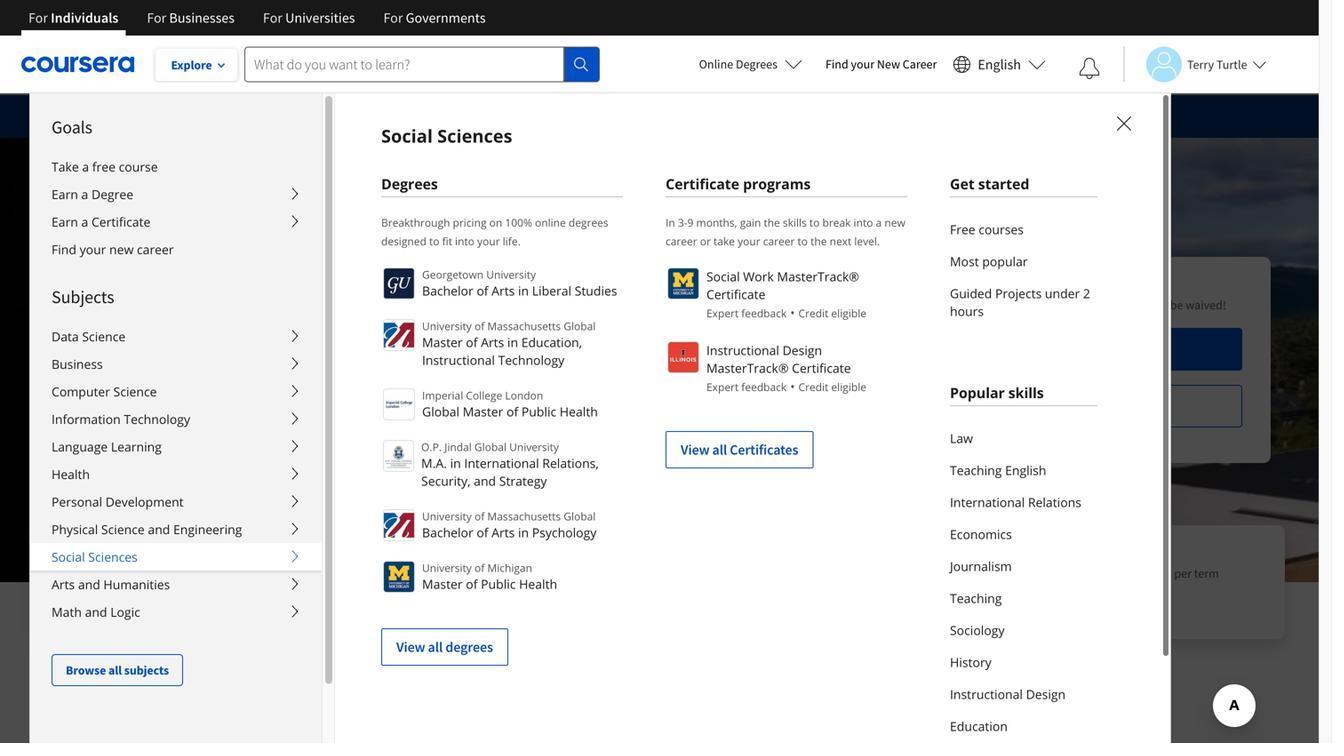 Task type: vqa. For each thing, say whether or not it's contained in the screenshot.
your inside IN 3-9 MONTHS, GAIN THE SKILLS TO BREAK INTO A NEW CAREER OR TAKE YOUR CAREER TO THE NEXT LEVEL.
yes



Task type: describe. For each thing, give the bounding box(es) containing it.
master inside the "imperial college london global master of public health"
[[463, 403, 504, 420]]

degree
[[92, 186, 133, 203]]

free
[[92, 158, 116, 175]]

on inside the "breakthrough pricing on 100% online degrees designed to fit into your life."
[[490, 215, 503, 230]]

your inside find your new career link
[[851, 56, 875, 72]]

mastertrack® for design
[[707, 360, 789, 377]]

enroll
[[1130, 566, 1160, 582]]

to for certificate programs
[[810, 215, 820, 230]]

popular
[[951, 383, 1005, 402]]

professional
[[169, 566, 233, 582]]

in
[[666, 215, 676, 230]]

apply
[[883, 297, 912, 313]]

social sciences menu item
[[334, 92, 1333, 743]]

university inside georgetown university bachelor of arts in liberal studies
[[487, 267, 536, 282]]

find for find your new career
[[52, 241, 76, 258]]

into for certificate programs
[[854, 215, 874, 230]]

instructional for instructional design
[[951, 686, 1023, 703]]

science for computer
[[113, 383, 157, 400]]

100%
[[505, 215, 533, 230]]

master inside master of engineering in computer engineering dartmouth college
[[34, 345, 147, 394]]

0 horizontal spatial per
[[409, 601, 426, 617]]

take
[[714, 234, 735, 249]]

businesses
[[169, 9, 235, 27]]

arts inside university of massachusetts global bachelor of arts in psychology
[[492, 524, 515, 541]]

and inside physical science and engineering "dropdown button"
[[148, 521, 170, 538]]

online
[[535, 215, 566, 230]]

information
[[52, 411, 121, 428]]

international inside the o.p. jindal global university m.a. in international relations, security, and strategy
[[465, 455, 539, 472]]

$44,100 total cost pay only for courses you enroll in per term ($4,900 each)
[[1003, 541, 1220, 599]]

life.
[[503, 234, 521, 249]]

request
[[982, 397, 1032, 415]]

started for get started today apply before january 15th and your application fee will be waived!
[[912, 273, 966, 295]]

your inside find your new career link
[[80, 241, 106, 258]]

a inside in 3-9 months, gain the skills to break into a new career or take your career to the next level.
[[876, 215, 882, 230]]

breakthrough
[[381, 215, 450, 230]]

education,
[[522, 334, 583, 351]]

earn a degree
[[52, 186, 133, 203]]

work
[[744, 268, 774, 285]]

michigan
[[488, 561, 533, 575]]

of inside master of engineering in computer engineering dartmouth college
[[154, 345, 188, 394]]

earn for certificate
[[52, 213, 78, 230]]

fee
[[1132, 297, 1148, 313]]

english inside english button
[[978, 56, 1022, 73]]

1 vertical spatial 15-
[[517, 583, 533, 599]]

1 horizontal spatial career
[[666, 234, 698, 249]]

looking for application tips? join us at our
[[261, 108, 515, 125]]

georgetown university logo image
[[383, 268, 415, 300]]

health inside dropdown button
[[52, 466, 90, 483]]

hours inside guided projects under 2 hours
[[951, 303, 984, 320]]

first
[[147, 566, 167, 582]]

all for certificates
[[713, 441, 728, 459]]

certificate inside "popup button"
[[92, 213, 151, 230]]

bachelor inside university of massachusetts global bachelor of arts in psychology
[[422, 524, 474, 541]]

the down first
[[139, 583, 156, 599]]

information technology button
[[30, 405, 322, 433]]

international inside international relations link
[[951, 494, 1026, 511]]

in 3-9 months, gain the skills to break into a new career or take your career to the next level.
[[666, 215, 906, 249]]

engineering inside earn an ivy league degree from one of the first professional schools of engineering in the u.s., thayer school of engineering at dartmouth
[[62, 601, 125, 617]]

math
[[52, 604, 82, 621]]

psychology
[[532, 524, 597, 541]]

application inside get started today apply before january 15th and your application fee will be waived!
[[1070, 297, 1129, 313]]

for for individuals
[[28, 9, 48, 27]]

popular
[[983, 253, 1028, 270]]

design for instructional design mastertrack® certificate expert feedback • credit eligible
[[783, 342, 823, 359]]

certificate up 9
[[666, 174, 740, 193]]

break
[[823, 215, 851, 230]]

view all certificates list
[[666, 266, 908, 469]]

certificate programs
[[666, 174, 811, 193]]

degrees inside online degrees "popup button"
[[736, 56, 778, 72]]

in inside '$44,100 total cost pay only for courses you enroll in per term ($4,900 each)'
[[1163, 566, 1173, 582]]

1 horizontal spatial per
[[580, 583, 598, 599]]

degrees inside the "breakthrough pricing on 100% online degrees designed to fit into your life."
[[569, 215, 609, 230]]

free courses link
[[951, 213, 1098, 245]]

your inside 15-27 months complete the program on the schedule that suits your needs (approximately 15-17 hours per week, per course)
[[376, 583, 399, 599]]

feedback for design
[[742, 380, 787, 394]]

degrees inside 'list'
[[446, 638, 493, 656]]

o.p.
[[422, 440, 442, 454]]

social sciences button
[[30, 543, 322, 571]]

1 horizontal spatial at
[[477, 108, 489, 125]]

in inside georgetown university bachelor of arts in liberal studies
[[518, 282, 529, 299]]

list for started
[[951, 213, 1098, 327]]

free
[[951, 221, 976, 238]]

public inside the "imperial college london global master of public health"
[[522, 403, 557, 420]]

the right 'gain'
[[764, 215, 781, 230]]

arts inside dropdown button
[[52, 576, 75, 593]]

university for of
[[422, 561, 472, 575]]

sociology
[[951, 622, 1005, 639]]

earn for degree
[[52, 186, 78, 203]]

ivy
[[123, 541, 145, 563]]

for inside '$44,100 total cost pay only for courses you enroll in per term ($4,900 each)'
[[1049, 566, 1063, 582]]

join
[[432, 108, 458, 125]]

imperial college london global master of public health
[[422, 388, 598, 420]]

in inside earn an ivy league degree from one of the first professional schools of engineering in the u.s., thayer school of engineering at dartmouth
[[127, 583, 137, 599]]

new inside explore menu element
[[109, 241, 134, 258]]

on inside 15-27 months complete the program on the schedule that suits your needs (approximately 15-17 hours per week, per course)
[[496, 566, 509, 582]]

in inside the o.p. jindal global university m.a. in international relations, security, and strategy
[[451, 455, 461, 472]]

arts inside university of massachusetts global master of arts in education, instructional technology
[[481, 334, 504, 351]]

language
[[52, 438, 108, 455]]

jindal
[[445, 440, 472, 454]]

pay
[[1003, 566, 1021, 582]]

be
[[1171, 297, 1184, 313]]

0 horizontal spatial application
[[331, 108, 398, 125]]

browse all subjects
[[66, 662, 169, 678]]

university of massachusetts global bachelor of arts in psychology
[[422, 509, 597, 541]]

dartmouth inside earn an ivy league degree from one of the first professional schools of engineering in the u.s., thayer school of engineering at dartmouth
[[140, 601, 197, 617]]

complete
[[376, 566, 426, 582]]

instructional design
[[951, 686, 1066, 703]]

$44,100
[[1003, 541, 1062, 563]]

get for get started today apply before january 15th and your application fee will be waived!
[[883, 273, 909, 295]]

9
[[688, 215, 694, 230]]

computer inside master of engineering in computer engineering dartmouth college
[[444, 345, 612, 394]]

view all certificates
[[681, 441, 799, 459]]

the left "next" on the right top of the page
[[811, 234, 827, 249]]

1 horizontal spatial to
[[798, 234, 808, 249]]

physical
[[52, 521, 98, 538]]

o.p. jindal global university logo image
[[383, 440, 414, 472]]

academics
[[264, 689, 328, 707]]

u.s.,
[[159, 583, 182, 599]]

partnername logo image for social
[[668, 268, 700, 300]]

0 horizontal spatial for
[[311, 108, 328, 125]]

for businesses
[[147, 9, 235, 27]]

goals
[[52, 116, 92, 138]]

dartmouth inside master of engineering in computer engineering dartmouth college
[[34, 394, 115, 417]]

($4,900
[[1003, 583, 1040, 599]]

free courses
[[951, 221, 1024, 238]]

university of massachusetts global logo image for bachelor
[[383, 510, 415, 542]]

view for view all certificates
[[681, 441, 710, 459]]

o.p. jindal global university m.a. in international relations, security, and strategy
[[422, 440, 599, 490]]

from
[[62, 566, 89, 582]]

suits
[[604, 566, 629, 582]]

find for find your new career
[[826, 56, 849, 72]]

league
[[149, 541, 203, 563]]

programs
[[743, 174, 811, 193]]

social sciences group
[[29, 92, 1333, 743]]

m.a.
[[422, 455, 447, 472]]

master of engineering in computer engineering dartmouth college
[[34, 345, 821, 417]]

one
[[92, 566, 112, 582]]

personal development
[[52, 494, 184, 510]]

social work mastertrack® certificate expert feedback • credit eligible
[[707, 268, 867, 321]]

certificate inside the social work mastertrack® certificate expert feedback • credit eligible
[[707, 286, 766, 303]]

under
[[1046, 285, 1081, 302]]

a for free
[[82, 158, 89, 175]]

technology inside popup button
[[124, 411, 190, 428]]

credit for work
[[799, 306, 829, 321]]

earn an ivy league degree from one of the first professional schools of engineering in the u.s., thayer school of engineering at dartmouth
[[62, 541, 288, 617]]

journalism link
[[951, 550, 1098, 582]]

health inside the "imperial college london global master of public health"
[[560, 403, 598, 420]]

2 horizontal spatial career
[[764, 234, 795, 249]]

instructional for instructional design mastertrack® certificate expert feedback • credit eligible
[[707, 342, 780, 359]]

breakthrough pricing on 100% online degrees designed to fit into your life.
[[381, 215, 609, 249]]

arts inside georgetown university bachelor of arts in liberal studies
[[492, 282, 515, 299]]

global for master of arts in education, instructional technology
[[564, 319, 596, 333]]

looking
[[261, 108, 309, 125]]

teaching for teaching english
[[951, 462, 1003, 479]]

school
[[223, 583, 259, 599]]

your inside get started today apply before january 15th and your application fee will be waived!
[[1044, 297, 1068, 313]]

massachusetts for psychology
[[488, 509, 561, 524]]

partnername logo image for instructional
[[668, 341, 700, 373]]

in inside university of massachusetts global master of arts in education, instructional technology
[[508, 334, 518, 351]]

waived!
[[1186, 297, 1227, 313]]

learning
[[111, 438, 162, 455]]

show notifications image
[[1080, 58, 1101, 79]]

social inside the social work mastertrack® certificate expert feedback • credit eligible
[[707, 268, 740, 285]]

terry
[[1188, 56, 1215, 72]]

the left first
[[127, 566, 144, 582]]

2
[[1084, 285, 1091, 302]]

you
[[1108, 566, 1127, 582]]

social sciences inside menu item
[[381, 124, 513, 148]]

london
[[505, 388, 544, 403]]

take a free course link
[[30, 153, 322, 181]]

college inside the "imperial college london global master of public health"
[[466, 388, 503, 403]]

english button
[[946, 36, 1054, 93]]

career inside explore menu element
[[137, 241, 174, 258]]

courses inside '$44,100 total cost pay only for courses you enroll in per term ($4,900 each)'
[[1066, 566, 1106, 582]]

credit for design
[[799, 380, 829, 394]]

of inside georgetown university bachelor of arts in liberal studies
[[477, 282, 489, 299]]

in inside university of massachusetts global bachelor of arts in psychology
[[518, 524, 529, 541]]

online
[[699, 56, 734, 72]]

global inside the o.p. jindal global university m.a. in international relations, security, and strategy
[[475, 440, 507, 454]]

bachelor inside georgetown university bachelor of arts in liberal studies
[[422, 282, 474, 299]]

sciences inside popup button
[[88, 549, 138, 566]]



Task type: locate. For each thing, give the bounding box(es) containing it.
all right "browse" on the bottom left of the page
[[108, 662, 122, 678]]

list containing free courses
[[951, 213, 1098, 327]]

public down london
[[522, 403, 557, 420]]

1 vertical spatial degrees
[[446, 638, 493, 656]]

college up learning
[[118, 394, 173, 417]]

2 credit from the top
[[799, 380, 829, 394]]

started up before
[[912, 273, 966, 295]]

physical science and engineering
[[52, 521, 242, 538]]

economics link
[[951, 518, 1098, 550]]

• for design
[[791, 378, 795, 395]]

find left new
[[826, 56, 849, 72]]

view inside list
[[681, 441, 710, 459]]

language learning button
[[30, 433, 322, 461]]

the
[[764, 215, 781, 230], [811, 234, 827, 249], [127, 566, 144, 582], [429, 566, 446, 582], [512, 566, 529, 582], [139, 583, 156, 599]]

None search field
[[245, 47, 600, 82]]

global right jindal at the left bottom of page
[[475, 440, 507, 454]]

all for degrees
[[428, 638, 443, 656]]

journalism
[[951, 558, 1013, 575]]

0 vertical spatial credit
[[799, 306, 829, 321]]

arts and humanities button
[[30, 571, 322, 598]]

master inside university of massachusetts global master of arts in education, instructional technology
[[422, 334, 463, 351]]

technology inside university of massachusetts global master of arts in education, instructional technology
[[498, 352, 565, 369]]

certificate inside "instructional design mastertrack® certificate expert feedback • credit eligible"
[[792, 360, 852, 377]]

1 horizontal spatial design
[[1027, 686, 1066, 703]]

1 vertical spatial mastertrack®
[[707, 360, 789, 377]]

list for skills
[[951, 422, 1098, 743]]

expert for social work mastertrack® certificate
[[707, 306, 739, 321]]

0 vertical spatial per
[[1175, 566, 1192, 582]]

on right the "program"
[[496, 566, 509, 582]]

credit inside the social work mastertrack® certificate expert feedback • credit eligible
[[799, 306, 829, 321]]

1 massachusetts from the top
[[488, 319, 561, 333]]

to left break
[[810, 215, 820, 230]]

1 horizontal spatial find
[[826, 56, 849, 72]]

1 horizontal spatial social
[[381, 124, 433, 148]]

per down needs
[[409, 601, 426, 617]]

explore button
[[156, 49, 237, 81]]

0 vertical spatial degrees
[[569, 215, 609, 230]]

and down engineering
[[85, 604, 107, 621]]

social inside popup button
[[52, 549, 85, 566]]

and inside the o.p. jindal global university m.a. in international relations, security, and strategy
[[474, 473, 496, 490]]

0 horizontal spatial skills
[[783, 215, 807, 230]]

total
[[1065, 541, 1100, 563]]

per inside '$44,100 total cost pay only for courses you enroll in per term ($4,900 each)'
[[1175, 566, 1192, 582]]

skills inside in 3-9 months, gain the skills to break into a new career or take your career to the next level.
[[783, 215, 807, 230]]

request more information button
[[883, 385, 1243, 428]]

0 vertical spatial massachusetts
[[488, 319, 561, 333]]

arts up michigan
[[492, 524, 515, 541]]

0 horizontal spatial 15-
[[376, 541, 399, 563]]

social left work
[[707, 268, 740, 285]]

1 horizontal spatial health
[[519, 576, 558, 593]]

1 horizontal spatial technology
[[498, 352, 565, 369]]

0 horizontal spatial dartmouth
[[34, 394, 115, 417]]

1 horizontal spatial hours
[[951, 303, 984, 320]]

2 list from the top
[[951, 422, 1098, 743]]

2 university of massachusetts global logo image from the top
[[383, 510, 415, 542]]

for right looking
[[311, 108, 328, 125]]

earn for ivy
[[62, 541, 97, 563]]

projects
[[996, 285, 1042, 302]]

international up strategy
[[465, 455, 539, 472]]

most popular link
[[951, 245, 1098, 277]]

information
[[1070, 397, 1144, 415]]

massachusetts down strategy
[[488, 509, 561, 524]]

science for data
[[82, 328, 126, 345]]

feedback down work
[[742, 306, 787, 321]]

1 teaching from the top
[[951, 462, 1003, 479]]

hours inside 15-27 months complete the program on the schedule that suits your needs (approximately 15-17 hours per week, per course)
[[548, 583, 578, 599]]

social
[[381, 124, 433, 148], [707, 268, 740, 285], [52, 549, 85, 566]]

popular skills
[[951, 383, 1045, 402]]

0 vertical spatial 15-
[[376, 541, 399, 563]]

0 vertical spatial •
[[791, 304, 795, 321]]

0 horizontal spatial new
[[109, 241, 134, 258]]

2 vertical spatial all
[[108, 662, 122, 678]]

new
[[878, 56, 901, 72]]

dartmouth down business
[[34, 394, 115, 417]]

• inside "instructional design mastertrack® certificate expert feedback • credit eligible"
[[791, 378, 795, 395]]

0 vertical spatial on
[[490, 215, 503, 230]]

1 expert from the top
[[707, 306, 739, 321]]

your down 'gain'
[[738, 234, 761, 249]]

credit inside "instructional design mastertrack® certificate expert feedback • credit eligible"
[[799, 380, 829, 394]]

get for get started
[[951, 174, 975, 193]]

on left 100%
[[490, 215, 503, 230]]

1 list from the top
[[951, 213, 1098, 327]]

0 horizontal spatial international
[[465, 455, 539, 472]]

all down 'course)'
[[428, 638, 443, 656]]

in left the education,
[[508, 334, 518, 351]]

1 • from the top
[[791, 304, 795, 321]]

at right us
[[477, 108, 489, 125]]

arts left the education,
[[481, 334, 504, 351]]

months
[[421, 541, 479, 563]]

2 horizontal spatial per
[[1175, 566, 1192, 582]]

0 horizontal spatial degrees
[[381, 174, 438, 193]]

global inside university of massachusetts global bachelor of arts in psychology
[[564, 509, 596, 524]]

university up (approximately
[[422, 561, 472, 575]]

in up michigan
[[518, 524, 529, 541]]

0 horizontal spatial get
[[883, 273, 909, 295]]

course
[[119, 158, 158, 175]]

english inside teaching english link
[[1006, 462, 1047, 479]]

0 horizontal spatial all
[[108, 662, 122, 678]]

online degrees button
[[685, 44, 817, 84]]

subjects
[[124, 662, 169, 678]]

massachusetts
[[488, 319, 561, 333], [488, 509, 561, 524]]

2 vertical spatial science
[[101, 521, 145, 538]]

global for global master of public health
[[422, 403, 460, 420]]

in up o.p. at left bottom
[[405, 345, 437, 394]]

university up strategy
[[510, 440, 559, 454]]

gain
[[740, 215, 761, 230]]

design down the social work mastertrack® certificate expert feedback • credit eligible
[[783, 342, 823, 359]]

eligible
[[832, 306, 867, 321], [832, 380, 867, 394]]

global down imperial
[[422, 403, 460, 420]]

and up math and logic
[[78, 576, 100, 593]]

2 vertical spatial health
[[519, 576, 558, 593]]

close image
[[1112, 111, 1136, 134], [1112, 111, 1136, 134]]

health up personal
[[52, 466, 90, 483]]

next
[[830, 234, 852, 249]]

university down security,
[[422, 509, 472, 524]]

0 vertical spatial university of massachusetts global logo image
[[383, 319, 415, 351]]

university of massachusetts global logo image for master
[[383, 319, 415, 351]]

your up week,
[[376, 583, 399, 599]]

1 horizontal spatial public
[[522, 403, 557, 420]]

health down michigan
[[519, 576, 558, 593]]

for
[[28, 9, 48, 27], [147, 9, 166, 27], [263, 9, 283, 27], [384, 9, 403, 27]]

needs
[[402, 583, 433, 599]]

1 horizontal spatial into
[[854, 215, 874, 230]]

your down the earn a certificate
[[80, 241, 106, 258]]

view inside 'list'
[[397, 638, 425, 656]]

0 vertical spatial sciences
[[438, 124, 513, 148]]

university of massachusetts global logo image up "complete"
[[383, 510, 415, 542]]

into inside the "breakthrough pricing on 100% online degrees designed to fit into your life."
[[455, 234, 475, 249]]

massachusetts up the education,
[[488, 319, 561, 333]]

2 vertical spatial earn
[[62, 541, 97, 563]]

2 for from the left
[[147, 9, 166, 27]]

eligible inside the social work mastertrack® certificate expert feedback • credit eligible
[[832, 306, 867, 321]]

1 vertical spatial application
[[1070, 297, 1129, 313]]

explore menu element
[[30, 93, 322, 686]]

education link
[[951, 710, 1098, 743]]

master inside university of michigan master of public health
[[422, 576, 463, 593]]

2 horizontal spatial health
[[560, 403, 598, 420]]

dartmouth college logo image
[[34, 302, 179, 347]]

coursera image
[[21, 50, 134, 78]]

get inside get started today apply before january 15th and your application fee will be waived!
[[883, 273, 909, 295]]

What do you want to learn? text field
[[245, 47, 565, 82]]

design inside "instructional design mastertrack® certificate expert feedback • credit eligible"
[[783, 342, 823, 359]]

admissions
[[154, 689, 222, 707]]

1 vertical spatial list
[[951, 422, 1098, 743]]

certificate up the find your new career at the left of page
[[92, 213, 151, 230]]

a inside dropdown button
[[81, 186, 88, 203]]

instructional down the social work mastertrack® certificate expert feedback • credit eligible
[[707, 342, 780, 359]]

imperial
[[422, 388, 464, 403]]

earn
[[52, 186, 78, 203], [52, 213, 78, 230], [62, 541, 97, 563]]

2 expert from the top
[[707, 380, 739, 394]]

career down "earn a certificate" "popup button" on the left of page
[[137, 241, 174, 258]]

1 for from the left
[[28, 9, 48, 27]]

for for universities
[[263, 9, 283, 27]]

started for get started
[[979, 174, 1030, 193]]

hours down schedule
[[548, 583, 578, 599]]

computer down liberal at the top of page
[[444, 345, 612, 394]]

application left tips?
[[331, 108, 398, 125]]

1 vertical spatial feedback
[[742, 380, 787, 394]]

view
[[681, 441, 710, 459], [397, 638, 425, 656]]

0 vertical spatial partnername logo image
[[668, 268, 700, 300]]

• inside the social work mastertrack® certificate expert feedback • credit eligible
[[791, 304, 795, 321]]

expert inside "instructional design mastertrack® certificate expert feedback • credit eligible"
[[707, 380, 739, 394]]

mastertrack® for work
[[778, 268, 860, 285]]

university of michigan master of public health
[[422, 561, 558, 593]]

history
[[951, 654, 992, 671]]

for individuals
[[28, 9, 119, 27]]

1 horizontal spatial computer
[[444, 345, 612, 394]]

2 horizontal spatial to
[[810, 215, 820, 230]]

international relations link
[[951, 486, 1098, 518]]

0 vertical spatial find
[[826, 56, 849, 72]]

career up work
[[764, 234, 795, 249]]

instructional inside "instructional design mastertrack® certificate expert feedback • credit eligible"
[[707, 342, 780, 359]]

to left fit
[[429, 234, 440, 249]]

0 vertical spatial health
[[560, 403, 598, 420]]

master
[[422, 334, 463, 351], [34, 345, 147, 394], [463, 403, 504, 420], [422, 576, 463, 593]]

1 vertical spatial english
[[1006, 462, 1047, 479]]

social sciences inside popup button
[[52, 549, 138, 566]]

0 vertical spatial started
[[979, 174, 1030, 193]]

january
[[951, 297, 994, 313]]

2 teaching from the top
[[951, 590, 1003, 607]]

public inside university of michigan master of public health
[[481, 576, 516, 593]]

your inside in 3-9 months, gain the skills to break into a new career or take your career to the next level.
[[738, 234, 761, 249]]

earn down take
[[52, 186, 78, 203]]

into right fit
[[455, 234, 475, 249]]

global up psychology
[[564, 509, 596, 524]]

feedback inside the social work mastertrack® certificate expert feedback • credit eligible
[[742, 306, 787, 321]]

today
[[970, 273, 1013, 295]]

pricing
[[453, 215, 487, 230]]

get started today apply before january 15th and your application fee will be waived!
[[883, 273, 1227, 313]]

banner navigation
[[14, 0, 500, 49]]

started inside get started today apply before january 15th and your application fee will be waived!
[[912, 273, 966, 295]]

university inside university of massachusetts global master of arts in education, instructional technology
[[422, 319, 472, 333]]

degrees up breakthrough
[[381, 174, 438, 193]]

instructional up education
[[951, 686, 1023, 703]]

1 vertical spatial •
[[791, 378, 795, 395]]

teaching inside teaching english link
[[951, 462, 1003, 479]]

to for degrees
[[429, 234, 440, 249]]

guided projects under 2 hours link
[[951, 277, 1098, 327]]

at inside earn an ivy league degree from one of the first professional schools of engineering in the u.s., thayer school of engineering at dartmouth
[[127, 601, 137, 617]]

started up free courses
[[979, 174, 1030, 193]]

1 vertical spatial courses
[[1066, 566, 1106, 582]]

browse
[[66, 662, 106, 678]]

technology down computer science popup button at bottom
[[124, 411, 190, 428]]

for governments
[[384, 9, 486, 27]]

for left businesses at the top of page
[[147, 9, 166, 27]]

15-27 months complete the program on the schedule that suits your needs (approximately 15-17 hours per week, per course)
[[376, 541, 629, 617]]

university of massachusetts global logo image
[[383, 319, 415, 351], [383, 510, 415, 542]]

1 horizontal spatial for
[[1049, 566, 1063, 582]]

health button
[[30, 461, 322, 488]]

2 bachelor from the top
[[422, 524, 474, 541]]

of inside the "imperial college london global master of public health"
[[507, 403, 519, 420]]

public
[[522, 403, 557, 420], [481, 576, 516, 593]]

new inside in 3-9 months, gain the skills to break into a new career or take your career to the next level.
[[885, 215, 906, 230]]

and inside arts and humanities dropdown button
[[78, 576, 100, 593]]

hours down guided
[[951, 303, 984, 320]]

in right enroll
[[1163, 566, 1173, 582]]

into for degrees
[[455, 234, 475, 249]]

earn inside dropdown button
[[52, 186, 78, 203]]

relations
[[1029, 494, 1082, 511]]

list
[[951, 213, 1098, 327], [951, 422, 1098, 743]]

0 horizontal spatial into
[[455, 234, 475, 249]]

schedule
[[531, 566, 578, 582]]

governments
[[406, 9, 486, 27]]

science
[[82, 328, 126, 345], [113, 383, 157, 400], [101, 521, 145, 538]]

eligible for instructional design mastertrack® certificate
[[832, 380, 867, 394]]

degrees
[[569, 215, 609, 230], [446, 638, 493, 656]]

us
[[461, 108, 474, 125]]

1 vertical spatial social
[[707, 268, 740, 285]]

1 vertical spatial design
[[1027, 686, 1066, 703]]

0 horizontal spatial degrees
[[446, 638, 493, 656]]

2 partnername logo image from the top
[[668, 341, 700, 373]]

a for degree
[[81, 186, 88, 203]]

fit
[[442, 234, 453, 249]]

certificate down work
[[707, 286, 766, 303]]

view down week,
[[397, 638, 425, 656]]

1 horizontal spatial get
[[951, 174, 975, 193]]

the left schedule
[[512, 566, 529, 582]]

view all degrees link
[[381, 629, 508, 666]]

terry turtle
[[1188, 56, 1248, 72]]

view for view all degrees
[[397, 638, 425, 656]]

1 bachelor from the top
[[422, 282, 474, 299]]

arts up math
[[52, 576, 75, 593]]

data science button
[[30, 323, 322, 350]]

mastertrack® up view all certificates
[[707, 360, 789, 377]]

for up each) in the bottom of the page
[[1049, 566, 1063, 582]]

find your new career link
[[30, 236, 322, 263]]

most popular
[[951, 253, 1028, 270]]

• up the certificates
[[791, 378, 795, 395]]

degree
[[207, 541, 259, 563]]

career down 3-
[[666, 234, 698, 249]]

university down life.
[[487, 267, 536, 282]]

0 vertical spatial into
[[854, 215, 874, 230]]

university for master
[[422, 319, 472, 333]]

global inside the "imperial college london global master of public health"
[[422, 403, 460, 420]]

2 • from the top
[[791, 378, 795, 395]]

in left liberal at the top of page
[[518, 282, 529, 299]]

0 vertical spatial degrees
[[736, 56, 778, 72]]

0 horizontal spatial view
[[397, 638, 425, 656]]

0 vertical spatial science
[[82, 328, 126, 345]]

1 vertical spatial on
[[496, 566, 509, 582]]

and up league
[[148, 521, 170, 538]]

for left individuals
[[28, 9, 48, 27]]

design down history link
[[1027, 686, 1066, 703]]

0 vertical spatial technology
[[498, 352, 565, 369]]

a left free
[[82, 158, 89, 175]]

in inside master of engineering in computer engineering dartmouth college
[[405, 345, 437, 394]]

a down the earn a degree
[[81, 213, 88, 230]]

massachusetts for education,
[[488, 319, 561, 333]]

1 vertical spatial university of massachusetts global logo image
[[383, 510, 415, 542]]

business
[[52, 356, 103, 373]]

teaching english link
[[951, 454, 1098, 486]]

science inside "dropdown button"
[[101, 521, 145, 538]]

list containing law
[[951, 422, 1098, 743]]

1 vertical spatial skills
[[1009, 383, 1045, 402]]

1 vertical spatial view
[[397, 638, 425, 656]]

15- down michigan
[[517, 583, 533, 599]]

find inside explore menu element
[[52, 241, 76, 258]]

partnername logo image
[[668, 268, 700, 300], [668, 341, 700, 373]]

international up economics
[[951, 494, 1026, 511]]

massachusetts inside university of massachusetts global master of arts in education, instructional technology
[[488, 319, 561, 333]]

2 feedback from the top
[[742, 380, 787, 394]]

2 horizontal spatial all
[[713, 441, 728, 459]]

teaching inside teaching link
[[951, 590, 1003, 607]]

teaching for teaching
[[951, 590, 1003, 607]]

university inside the o.p. jindal global university m.a. in international relations, security, and strategy
[[510, 440, 559, 454]]

1 horizontal spatial degrees
[[569, 215, 609, 230]]

1 vertical spatial massachusetts
[[488, 509, 561, 524]]

certificate down the social work mastertrack® certificate expert feedback • credit eligible
[[792, 360, 852, 377]]

into inside in 3-9 months, gain the skills to break into a new career or take your career to the next level.
[[854, 215, 874, 230]]

1 vertical spatial sciences
[[88, 549, 138, 566]]

0 vertical spatial hours
[[951, 303, 984, 320]]

1 horizontal spatial courses
[[1066, 566, 1106, 582]]

1 partnername logo image from the top
[[668, 268, 700, 300]]

data
[[52, 328, 79, 345]]

personal development button
[[30, 488, 322, 516]]

design for instructional design
[[1027, 686, 1066, 703]]

computer inside computer science popup button
[[52, 383, 110, 400]]

0 vertical spatial expert
[[707, 306, 739, 321]]

economics
[[951, 526, 1013, 543]]

health inside university of michigan master of public health
[[519, 576, 558, 593]]

university of massachusetts global logo image down georgetown university logo
[[383, 319, 415, 351]]

0 vertical spatial bachelor
[[422, 282, 474, 299]]

1 vertical spatial get
[[883, 273, 909, 295]]

imperial college london logo image
[[383, 389, 415, 421]]

arts and humanities
[[52, 576, 170, 593]]

(approximately
[[436, 583, 514, 599]]

0 vertical spatial skills
[[783, 215, 807, 230]]

science inside popup button
[[113, 383, 157, 400]]

1 university of massachusetts global logo image from the top
[[383, 319, 415, 351]]

2 vertical spatial social
[[52, 549, 85, 566]]

for up what do you want to learn? text box
[[384, 9, 403, 27]]

1 vertical spatial degrees
[[381, 174, 438, 193]]

new down the earn a certificate
[[109, 241, 134, 258]]

0 vertical spatial public
[[522, 403, 557, 420]]

0 vertical spatial at
[[477, 108, 489, 125]]

a for certificate
[[81, 213, 88, 230]]

1 vertical spatial eligible
[[832, 380, 867, 394]]

engineering inside "dropdown button"
[[173, 521, 242, 538]]

all left the certificates
[[713, 441, 728, 459]]

computer science
[[52, 383, 157, 400]]

1 credit from the top
[[799, 306, 829, 321]]

0 vertical spatial for
[[311, 108, 328, 125]]

bachelor right the 27
[[422, 524, 474, 541]]

physical science and engineering button
[[30, 516, 322, 543]]

science for physical
[[101, 521, 145, 538]]

0 vertical spatial social sciences
[[381, 124, 513, 148]]

4 for from the left
[[384, 9, 403, 27]]

expert for instructional design mastertrack® certificate
[[707, 380, 739, 394]]

feedback for work
[[742, 306, 787, 321]]

eligible inside "instructional design mastertrack® certificate expert feedback • credit eligible"
[[832, 380, 867, 394]]

social left us
[[381, 124, 433, 148]]

1 vertical spatial health
[[52, 466, 90, 483]]

will
[[1150, 297, 1168, 313]]

months,
[[697, 215, 738, 230]]

0 vertical spatial view
[[681, 441, 710, 459]]

teaching up sociology
[[951, 590, 1003, 607]]

science inside popup button
[[82, 328, 126, 345]]

computer down business
[[52, 383, 110, 400]]

the down "months" on the left bottom
[[429, 566, 446, 582]]

0 vertical spatial application
[[331, 108, 398, 125]]

your left life.
[[478, 234, 500, 249]]

eligible for social work mastertrack® certificate
[[832, 306, 867, 321]]

1 feedback from the top
[[742, 306, 787, 321]]

and inside math and logic 'popup button'
[[85, 604, 107, 621]]

georgetown
[[422, 267, 484, 282]]

0 vertical spatial earn
[[52, 186, 78, 203]]

design inside list
[[1027, 686, 1066, 703]]

design
[[783, 342, 823, 359], [1027, 686, 1066, 703]]

and inside get started today apply before january 15th and your application fee will be waived!
[[1022, 297, 1042, 313]]

your inside the "breakthrough pricing on 100% online degrees designed to fit into your life."
[[478, 234, 500, 249]]

global for bachelor of arts in psychology
[[564, 509, 596, 524]]

cost
[[1104, 541, 1135, 563]]

degrees inside social sciences menu item
[[381, 174, 438, 193]]

close image
[[1112, 111, 1136, 134], [1112, 111, 1136, 134], [1112, 111, 1136, 134], [1112, 111, 1136, 134], [1112, 111, 1136, 134], [1112, 111, 1136, 134], [1112, 111, 1136, 134], [1112, 111, 1136, 134], [1113, 112, 1136, 135]]

mastertrack® inside the social work mastertrack® certificate expert feedback • credit eligible
[[778, 268, 860, 285]]

international
[[465, 455, 539, 472], [951, 494, 1026, 511]]

1 vertical spatial for
[[1049, 566, 1063, 582]]

teaching
[[951, 462, 1003, 479], [951, 590, 1003, 607]]

english up international relations link
[[1006, 462, 1047, 479]]

university for bachelor
[[422, 509, 472, 524]]

sciences inside menu item
[[438, 124, 513, 148]]

arts
[[492, 282, 515, 299], [481, 334, 504, 351], [492, 524, 515, 541], [52, 576, 75, 593]]

find down the earn a certificate
[[52, 241, 76, 258]]

1 horizontal spatial international
[[951, 494, 1026, 511]]

0 horizontal spatial technology
[[124, 411, 190, 428]]

0 vertical spatial all
[[713, 441, 728, 459]]

individuals
[[51, 9, 119, 27]]

0 vertical spatial new
[[885, 215, 906, 230]]

0 vertical spatial eligible
[[832, 306, 867, 321]]

1 eligible from the top
[[832, 306, 867, 321]]

• for work
[[791, 304, 795, 321]]

0 horizontal spatial public
[[481, 576, 516, 593]]

application
[[331, 108, 398, 125], [1070, 297, 1129, 313]]

courses down total
[[1066, 566, 1106, 582]]

3 for from the left
[[263, 9, 283, 27]]

subjects
[[52, 286, 114, 308]]

your left the 2
[[1044, 297, 1068, 313]]

request more information
[[982, 397, 1144, 415]]

health
[[560, 403, 598, 420], [52, 466, 90, 483], [519, 576, 558, 593]]

into
[[854, 215, 874, 230], [455, 234, 475, 249]]

university of michigan logo image
[[383, 561, 415, 593]]

courses inside list
[[979, 221, 1024, 238]]

for for businesses
[[147, 9, 166, 27]]

1 horizontal spatial instructional
[[707, 342, 780, 359]]

for for governments
[[384, 9, 403, 27]]

college inside master of engineering in computer engineering dartmouth college
[[118, 394, 173, 417]]

dartmouth
[[34, 394, 115, 417], [140, 601, 197, 617]]

social sciences
[[381, 124, 513, 148], [52, 549, 138, 566]]

science up the ivy
[[101, 521, 145, 538]]

a up level.
[[876, 215, 882, 230]]

0 horizontal spatial design
[[783, 342, 823, 359]]

global inside university of massachusetts global master of arts in education, instructional technology
[[564, 319, 596, 333]]

all for subjects
[[108, 662, 122, 678]]

0 vertical spatial teaching
[[951, 462, 1003, 479]]

browse all subjects button
[[52, 654, 183, 686]]

for left universities on the top of the page
[[263, 9, 283, 27]]

per down that at the bottom
[[580, 583, 598, 599]]

social down physical
[[52, 549, 85, 566]]

instructional inside university of massachusetts global master of arts in education, instructional technology
[[422, 352, 495, 369]]

1 horizontal spatial 15-
[[517, 583, 533, 599]]

earn down the earn a degree
[[52, 213, 78, 230]]

1 horizontal spatial college
[[466, 388, 503, 403]]

15- up "complete"
[[376, 541, 399, 563]]

0 vertical spatial list
[[951, 213, 1098, 327]]

2 eligible from the top
[[832, 380, 867, 394]]

science up business
[[82, 328, 126, 345]]

a
[[82, 158, 89, 175], [81, 186, 88, 203], [81, 213, 88, 230], [876, 215, 882, 230]]

2 massachusetts from the top
[[488, 509, 561, 524]]

0 vertical spatial social
[[381, 124, 433, 148]]

more
[[1035, 397, 1067, 415]]

online degrees
[[699, 56, 778, 72]]

1 vertical spatial partnername logo image
[[668, 341, 700, 373]]

college left london
[[466, 388, 503, 403]]

1 vertical spatial bachelor
[[422, 524, 474, 541]]

view all degrees list
[[381, 266, 623, 666]]

new right break
[[885, 215, 906, 230]]

1 vertical spatial social sciences
[[52, 549, 138, 566]]



